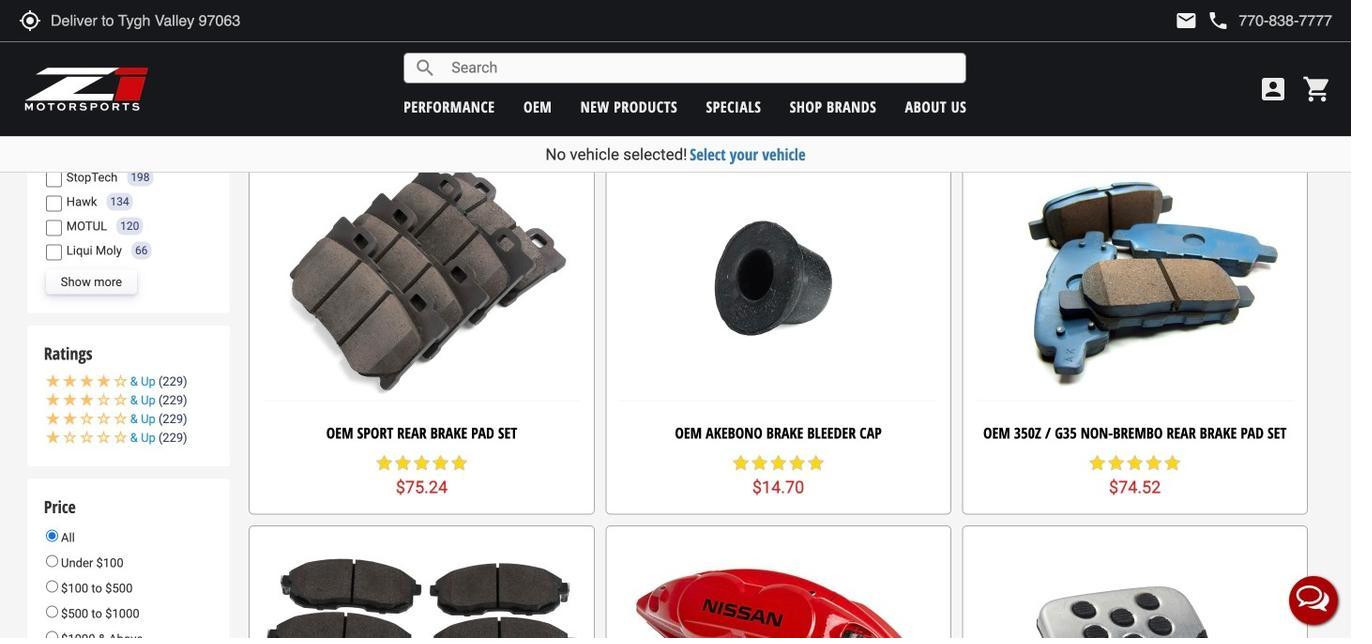 Task type: locate. For each thing, give the bounding box(es) containing it.
None radio
[[46, 530, 58, 542], [46, 555, 58, 567], [46, 581, 58, 593], [46, 606, 58, 618], [46, 631, 58, 638], [46, 530, 58, 542], [46, 555, 58, 567], [46, 581, 58, 593], [46, 606, 58, 618], [46, 631, 58, 638]]

None checkbox
[[46, 98, 62, 114], [46, 171, 62, 187], [46, 196, 62, 212], [46, 220, 62, 236], [46, 245, 62, 261], [46, 98, 62, 114], [46, 171, 62, 187], [46, 196, 62, 212], [46, 220, 62, 236], [46, 245, 62, 261]]

None checkbox
[[46, 123, 62, 139]]



Task type: vqa. For each thing, say whether or not it's contained in the screenshot.
Shop brands
no



Task type: describe. For each thing, give the bounding box(es) containing it.
Search search field
[[437, 54, 966, 83]]

z1 motorsports logo image
[[23, 66, 150, 113]]



